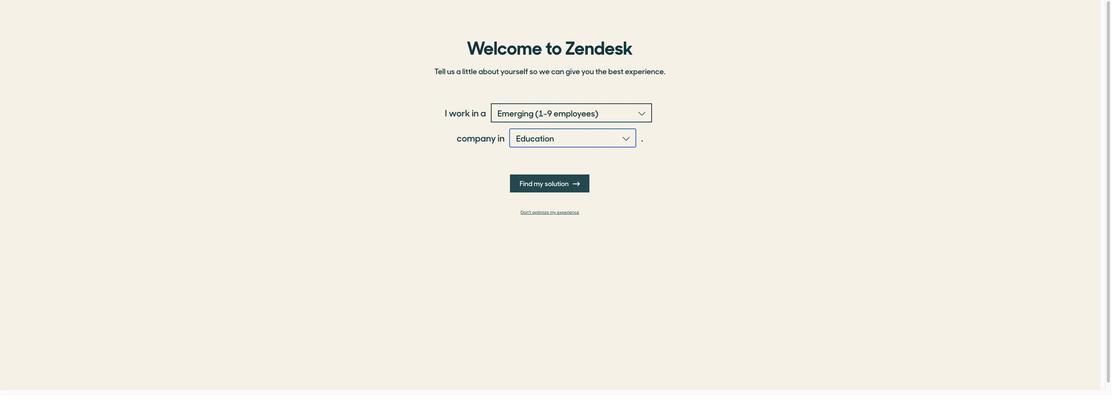 Task type: locate. For each thing, give the bounding box(es) containing it.
to
[[546, 33, 562, 60]]

in right work
[[472, 106, 479, 119]]

best
[[609, 66, 624, 76]]

you
[[582, 66, 594, 76]]

don't
[[521, 210, 531, 216]]

in right company
[[498, 132, 505, 144]]

find     my solution
[[520, 179, 571, 188]]

yourself
[[501, 66, 528, 76]]

i work in a
[[445, 106, 486, 119]]

work
[[449, 106, 470, 119]]

0 horizontal spatial in
[[472, 106, 479, 119]]

1 vertical spatial a
[[481, 106, 486, 119]]

in
[[472, 106, 479, 119], [498, 132, 505, 144]]

company in
[[457, 132, 505, 144]]

my right find
[[534, 179, 544, 188]]

little
[[463, 66, 477, 76]]

tell us a little about yourself so we can give you the best experience.
[[435, 66, 666, 76]]

my right optimize
[[550, 210, 556, 216]]

a
[[457, 66, 461, 76], [481, 106, 486, 119]]

don't optimize my experience
[[521, 210, 580, 216]]

a right work
[[481, 106, 486, 119]]

welcome
[[467, 33, 542, 60]]

my
[[534, 179, 544, 188], [550, 210, 556, 216]]

experience
[[557, 210, 580, 216]]

give
[[566, 66, 580, 76]]

0 horizontal spatial my
[[534, 179, 544, 188]]

0 vertical spatial a
[[457, 66, 461, 76]]

a right us
[[457, 66, 461, 76]]

0 vertical spatial my
[[534, 179, 544, 188]]

so
[[530, 66, 538, 76]]

find
[[520, 179, 533, 188]]

0 vertical spatial in
[[472, 106, 479, 119]]

1 horizontal spatial my
[[550, 210, 556, 216]]

i
[[445, 106, 447, 119]]

0 horizontal spatial a
[[457, 66, 461, 76]]

1 horizontal spatial in
[[498, 132, 505, 144]]

don't optimize my experience link
[[430, 210, 670, 216]]



Task type: describe. For each thing, give the bounding box(es) containing it.
optimize
[[533, 210, 549, 216]]

1 vertical spatial my
[[550, 210, 556, 216]]

solution
[[545, 179, 569, 188]]

we
[[539, 66, 550, 76]]

arrow right image
[[574, 181, 580, 187]]

find     my solution button
[[510, 175, 590, 193]]

tell
[[435, 66, 446, 76]]

about
[[479, 66, 499, 76]]

experience.
[[625, 66, 666, 76]]

the
[[596, 66, 607, 76]]

1 vertical spatial in
[[498, 132, 505, 144]]

can
[[552, 66, 565, 76]]

zendesk
[[566, 33, 633, 60]]

1 horizontal spatial a
[[481, 106, 486, 119]]

.
[[642, 132, 644, 144]]

my inside button
[[534, 179, 544, 188]]

company
[[457, 132, 496, 144]]

us
[[447, 66, 455, 76]]

welcome to zendesk
[[467, 33, 633, 60]]



Task type: vqa. For each thing, say whether or not it's contained in the screenshot.
arrow right icon
yes



